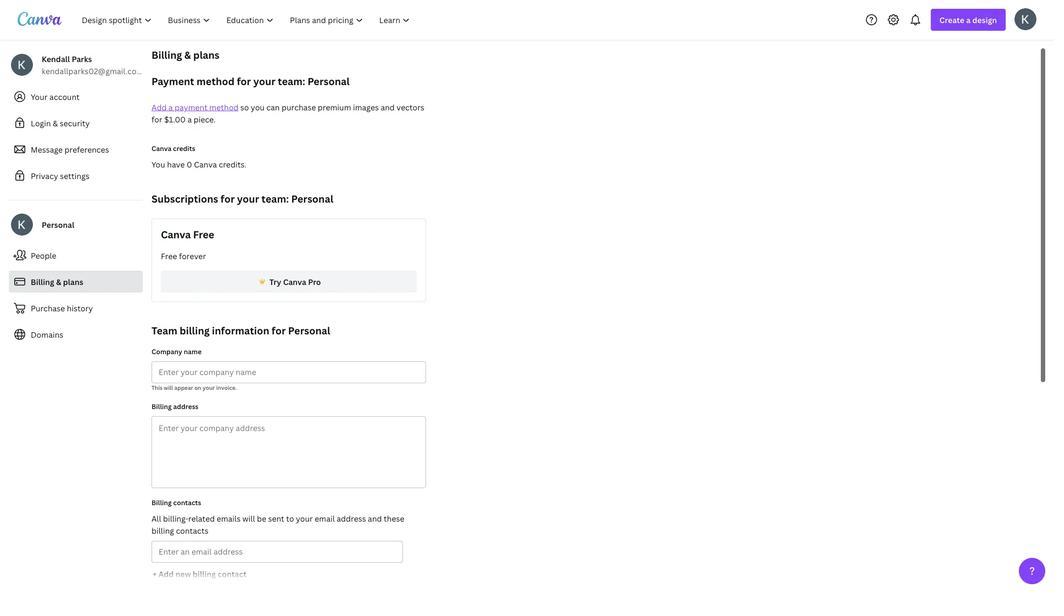Task type: locate. For each thing, give the bounding box(es) containing it.
and left these
[[368, 513, 382, 524]]

information
[[212, 324, 270, 337]]

billing down people
[[31, 277, 54, 287]]

privacy settings
[[31, 171, 89, 181]]

& up payment
[[184, 48, 191, 62]]

method up add a payment method
[[197, 74, 235, 88]]

1 vertical spatial will
[[243, 513, 255, 524]]

1 horizontal spatial will
[[243, 513, 255, 524]]

address down appear
[[173, 402, 199, 411]]

canva
[[152, 144, 172, 153], [194, 159, 217, 169], [161, 228, 191, 241], [283, 277, 306, 287]]

to
[[286, 513, 294, 524]]

privacy settings link
[[9, 165, 143, 187]]

0 vertical spatial and
[[381, 102, 395, 112]]

subscriptions
[[152, 192, 218, 205]]

this will appear on your invoice.
[[152, 384, 237, 391]]

contacts
[[173, 498, 201, 507], [176, 525, 209, 536]]

address right email
[[337, 513, 366, 524]]

create
[[940, 15, 965, 25]]

0 vertical spatial method
[[197, 74, 235, 88]]

a for design
[[967, 15, 971, 25]]

&
[[184, 48, 191, 62], [53, 118, 58, 128], [56, 277, 61, 287]]

billing-
[[163, 513, 188, 524]]

your right to
[[296, 513, 313, 524]]

0 vertical spatial contacts
[[173, 498, 201, 507]]

and right images
[[381, 102, 395, 112]]

history
[[67, 303, 93, 313]]

will
[[164, 384, 173, 391], [243, 513, 255, 524]]

1 horizontal spatial plans
[[193, 48, 220, 62]]

domains
[[31, 329, 63, 340]]

add right the +
[[159, 569, 174, 579]]

2 vertical spatial billing
[[193, 569, 216, 579]]

& up purchase history
[[56, 277, 61, 287]]

kendall parks kendallparks02@gmail.com
[[42, 54, 144, 76]]

team
[[152, 324, 177, 337]]

can
[[267, 102, 280, 112]]

try canva pro button
[[161, 271, 417, 293]]

a up $1.00
[[169, 102, 173, 112]]

free up forever
[[193, 228, 214, 241]]

billing & plans up purchase history
[[31, 277, 83, 287]]

create a design button
[[931, 9, 1006, 31]]

0 vertical spatial a
[[967, 15, 971, 25]]

a left design in the right top of the page
[[967, 15, 971, 25]]

1 vertical spatial billing
[[152, 525, 174, 536]]

will left be
[[243, 513, 255, 524]]

subscriptions for your team: personal
[[152, 192, 334, 205]]

you have 0 canva credits.
[[152, 159, 247, 169]]

2 horizontal spatial a
[[967, 15, 971, 25]]

0 horizontal spatial plans
[[63, 277, 83, 287]]

credits.
[[219, 159, 247, 169]]

a
[[967, 15, 971, 25], [169, 102, 173, 112], [188, 114, 192, 124]]

for left $1.00
[[152, 114, 162, 124]]

team:
[[278, 74, 305, 88], [262, 192, 289, 205]]

billing & plans up payment
[[152, 48, 220, 62]]

& for login & security link
[[53, 118, 58, 128]]

appear
[[174, 384, 193, 391]]

billing & plans
[[152, 48, 220, 62], [31, 277, 83, 287]]

your
[[253, 74, 276, 88], [237, 192, 259, 205], [203, 384, 215, 391], [296, 513, 313, 524]]

0 horizontal spatial billing & plans
[[31, 277, 83, 287]]

plans up payment
[[193, 48, 220, 62]]

1 vertical spatial &
[[53, 118, 58, 128]]

people
[[31, 250, 56, 261]]

name
[[184, 347, 202, 356]]

2 vertical spatial &
[[56, 277, 61, 287]]

email
[[315, 513, 335, 524]]

0 horizontal spatial address
[[173, 402, 199, 411]]

+ add new billing contact button
[[152, 563, 248, 585]]

billing inside all billing-related emails will be sent to your email address and these billing contacts
[[152, 525, 174, 536]]

1 horizontal spatial free
[[193, 228, 214, 241]]

contacts up billing-
[[173, 498, 201, 507]]

billing
[[180, 324, 210, 337], [152, 525, 174, 536], [193, 569, 216, 579]]

top level navigation element
[[75, 9, 419, 31]]

a inside dropdown button
[[967, 15, 971, 25]]

1 horizontal spatial a
[[188, 114, 192, 124]]

images
[[353, 102, 379, 112]]

free
[[193, 228, 214, 241], [161, 251, 177, 261]]

0 horizontal spatial a
[[169, 102, 173, 112]]

1 vertical spatial a
[[169, 102, 173, 112]]

1 vertical spatial plans
[[63, 277, 83, 287]]

message preferences link
[[9, 138, 143, 160]]

billing down this
[[152, 402, 172, 411]]

settings
[[60, 171, 89, 181]]

create a design
[[940, 15, 998, 25]]

0 vertical spatial add
[[152, 102, 167, 112]]

and
[[381, 102, 395, 112], [368, 513, 382, 524]]

all
[[152, 513, 161, 524]]

1 vertical spatial billing & plans
[[31, 277, 83, 287]]

design
[[973, 15, 998, 25]]

1 vertical spatial address
[[337, 513, 366, 524]]

free left forever
[[161, 251, 177, 261]]

related
[[188, 513, 215, 524]]

& right login
[[53, 118, 58, 128]]

1 vertical spatial and
[[368, 513, 382, 524]]

add up $1.00
[[152, 102, 167, 112]]

billing up all on the bottom left
[[152, 498, 172, 507]]

kendall parks image
[[1015, 8, 1037, 30]]

1 vertical spatial add
[[159, 569, 174, 579]]

for up the 'so'
[[237, 74, 251, 88]]

so you can purchase premium images and vectors for $1.00 a piece.
[[152, 102, 425, 124]]

you
[[251, 102, 265, 112]]

will right this
[[164, 384, 173, 391]]

will inside all billing-related emails will be sent to your email address and these billing contacts
[[243, 513, 255, 524]]

for
[[237, 74, 251, 88], [152, 114, 162, 124], [221, 192, 235, 205], [272, 324, 286, 337]]

billing down all on the bottom left
[[152, 525, 174, 536]]

0 vertical spatial will
[[164, 384, 173, 391]]

0 vertical spatial plans
[[193, 48, 220, 62]]

a down payment
[[188, 114, 192, 124]]

billing
[[152, 48, 182, 62], [31, 277, 54, 287], [152, 402, 172, 411], [152, 498, 172, 507]]

add
[[152, 102, 167, 112], [159, 569, 174, 579]]

contacts inside all billing-related emails will be sent to your email address and these billing contacts
[[176, 525, 209, 536]]

billing right new
[[193, 569, 216, 579]]

you
[[152, 159, 165, 169]]

0 horizontal spatial free
[[161, 251, 177, 261]]

emails
[[217, 513, 241, 524]]

payment method for your team: personal
[[152, 74, 350, 88]]

contacts down related
[[176, 525, 209, 536]]

2 vertical spatial a
[[188, 114, 192, 124]]

1 vertical spatial contacts
[[176, 525, 209, 536]]

canva free
[[161, 228, 214, 241]]

this
[[152, 384, 163, 391]]

1 horizontal spatial address
[[337, 513, 366, 524]]

method
[[197, 74, 235, 88], [209, 102, 239, 112]]

canva right 0
[[194, 159, 217, 169]]

canva right try
[[283, 277, 306, 287]]

1 horizontal spatial billing & plans
[[152, 48, 220, 62]]

address
[[173, 402, 199, 411], [337, 513, 366, 524]]

plans up purchase history link
[[63, 277, 83, 287]]

1 vertical spatial free
[[161, 251, 177, 261]]

be
[[257, 513, 266, 524]]

+ add new billing contact
[[153, 569, 247, 579]]

billing up name
[[180, 324, 210, 337]]

method left the 'so'
[[209, 102, 239, 112]]

0 vertical spatial billing & plans
[[152, 48, 220, 62]]

login & security link
[[9, 112, 143, 134]]

0 vertical spatial address
[[173, 402, 199, 411]]



Task type: vqa. For each thing, say whether or not it's contained in the screenshot.
list
no



Task type: describe. For each thing, give the bounding box(es) containing it.
add a payment method link
[[152, 102, 239, 112]]

premium
[[318, 102, 351, 112]]

security
[[60, 118, 90, 128]]

and inside all billing-related emails will be sent to your email address and these billing contacts
[[368, 513, 382, 524]]

for inside so you can purchase premium images and vectors for $1.00 a piece.
[[152, 114, 162, 124]]

your
[[31, 91, 48, 102]]

have
[[167, 159, 185, 169]]

your down credits. on the left of page
[[237, 192, 259, 205]]

free forever
[[161, 251, 206, 261]]

Enter your company name text field
[[159, 362, 419, 383]]

on
[[195, 384, 201, 391]]

your account link
[[9, 86, 143, 108]]

new
[[176, 569, 191, 579]]

company name
[[152, 347, 202, 356]]

billing & plans link
[[9, 271, 143, 293]]

0 vertical spatial billing
[[180, 324, 210, 337]]

your right 'on' on the bottom of the page
[[203, 384, 215, 391]]

all billing-related emails will be sent to your email address and these billing contacts
[[152, 513, 405, 536]]

your inside all billing-related emails will be sent to your email address and these billing contacts
[[296, 513, 313, 524]]

billing inside 'billing & plans' link
[[31, 277, 54, 287]]

login & security
[[31, 118, 90, 128]]

0 vertical spatial team:
[[278, 74, 305, 88]]

credits
[[173, 144, 195, 153]]

address inside all billing-related emails will be sent to your email address and these billing contacts
[[337, 513, 366, 524]]

for down credits. on the left of page
[[221, 192, 235, 205]]

try canva pro
[[270, 277, 321, 287]]

1 vertical spatial team:
[[262, 192, 289, 205]]

domains link
[[9, 324, 143, 346]]

preferences
[[65, 144, 109, 155]]

sent
[[268, 513, 284, 524]]

people link
[[9, 244, 143, 266]]

kendallparks02@gmail.com
[[42, 66, 144, 76]]

add inside button
[[159, 569, 174, 579]]

account
[[49, 91, 80, 102]]

purchase
[[31, 303, 65, 313]]

purchase history link
[[9, 297, 143, 319]]

privacy
[[31, 171, 58, 181]]

kendall
[[42, 54, 70, 64]]

Enter your company address text field
[[152, 417, 426, 488]]

0 vertical spatial &
[[184, 48, 191, 62]]

login
[[31, 118, 51, 128]]

these
[[384, 513, 405, 524]]

billing contacts
[[152, 498, 201, 507]]

message preferences
[[31, 144, 109, 155]]

1 vertical spatial method
[[209, 102, 239, 112]]

canva credits
[[152, 144, 195, 153]]

0 vertical spatial free
[[193, 228, 214, 241]]

try
[[270, 277, 281, 287]]

billing inside button
[[193, 569, 216, 579]]

$1.00
[[164, 114, 186, 124]]

billing address
[[152, 402, 199, 411]]

payment
[[152, 74, 194, 88]]

company
[[152, 347, 182, 356]]

purchase history
[[31, 303, 93, 313]]

0 horizontal spatial will
[[164, 384, 173, 391]]

billing up payment
[[152, 48, 182, 62]]

+
[[153, 569, 157, 579]]

canva inside button
[[283, 277, 306, 287]]

payment
[[175, 102, 208, 112]]

canva up you
[[152, 144, 172, 153]]

and inside so you can purchase premium images and vectors for $1.00 a piece.
[[381, 102, 395, 112]]

forever
[[179, 251, 206, 261]]

& for 'billing & plans' link
[[56, 277, 61, 287]]

add a payment method
[[152, 102, 239, 112]]

so
[[240, 102, 249, 112]]

team billing information for personal
[[152, 324, 330, 337]]

purchase
[[282, 102, 316, 112]]

0
[[187, 159, 192, 169]]

parks
[[72, 54, 92, 64]]

a for payment
[[169, 102, 173, 112]]

invoice.
[[216, 384, 237, 391]]

piece.
[[194, 114, 216, 124]]

vectors
[[397, 102, 425, 112]]

contact
[[218, 569, 247, 579]]

canva up free forever
[[161, 228, 191, 241]]

a inside so you can purchase premium images and vectors for $1.00 a piece.
[[188, 114, 192, 124]]

message
[[31, 144, 63, 155]]

Enter an email address text field
[[159, 542, 396, 563]]

for right information
[[272, 324, 286, 337]]

your up you
[[253, 74, 276, 88]]

pro
[[308, 277, 321, 287]]

your account
[[31, 91, 80, 102]]



